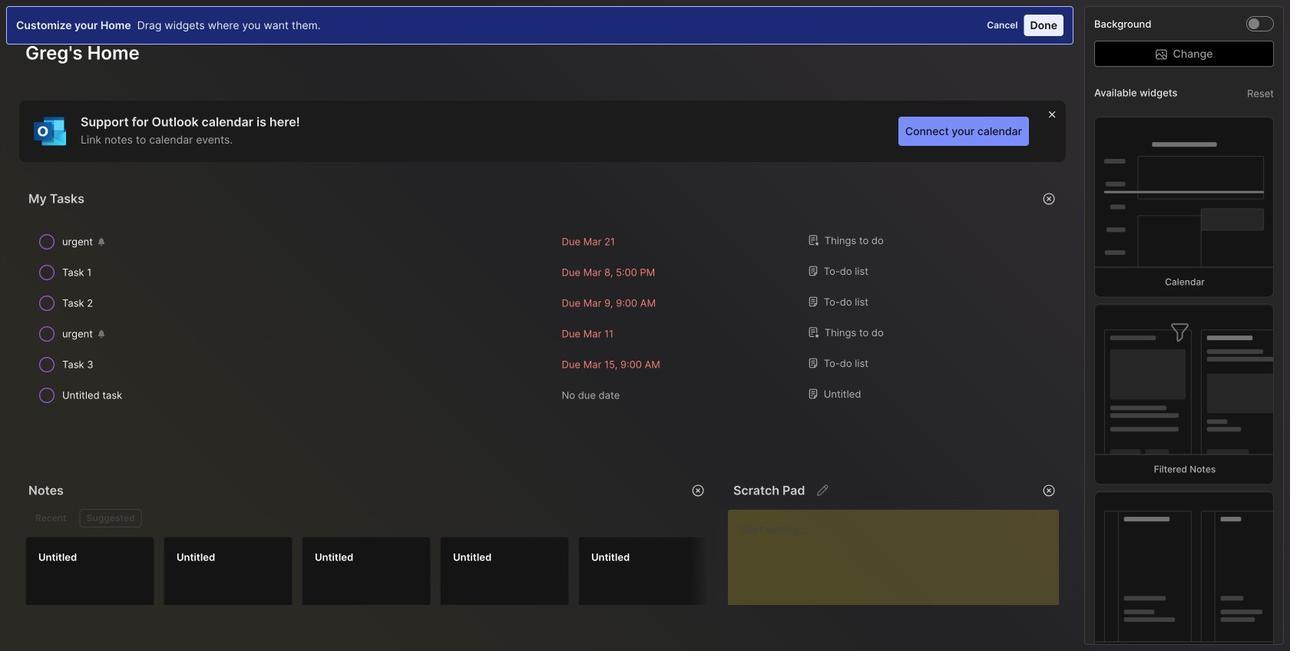Task type: vqa. For each thing, say whether or not it's contained in the screenshot.
the
no



Task type: describe. For each thing, give the bounding box(es) containing it.
background image
[[1249, 18, 1260, 29]]



Task type: locate. For each thing, give the bounding box(es) containing it.
edit widget title image
[[816, 483, 831, 499]]



